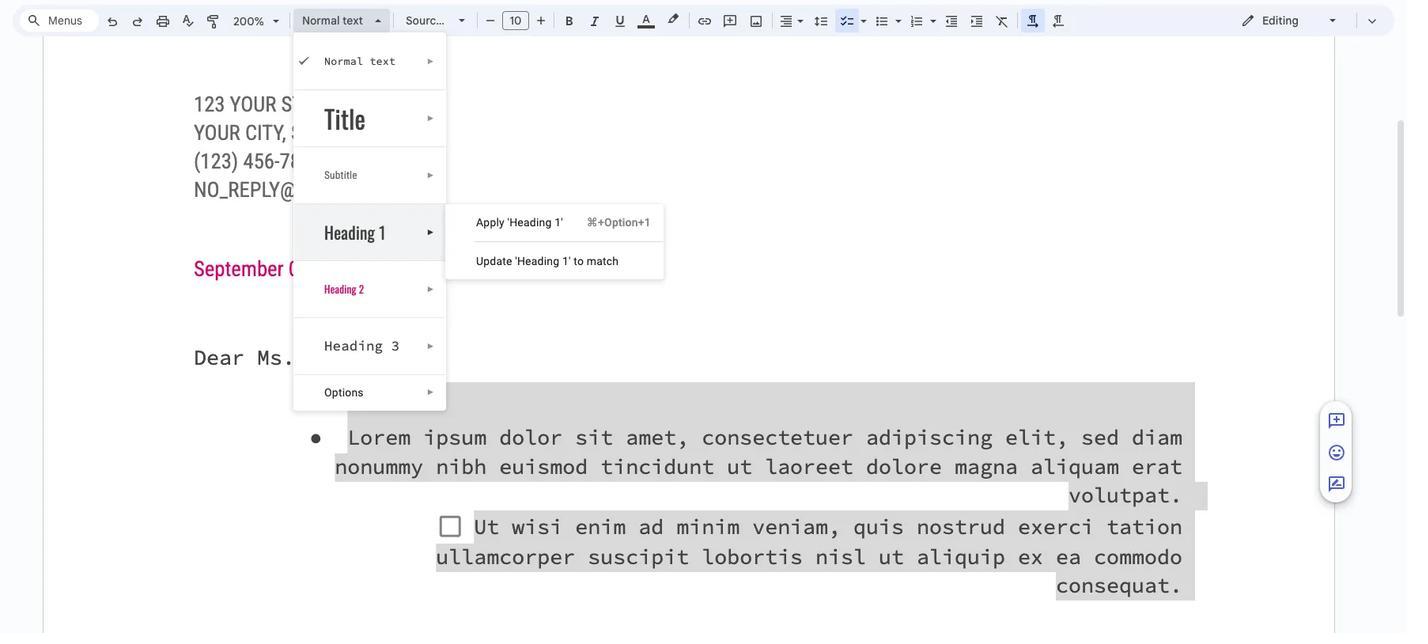 Task type: describe. For each thing, give the bounding box(es) containing it.
normal inside styles list. normal text selected. option
[[302, 13, 340, 28]]

to
[[574, 255, 584, 268]]

pply
[[484, 216, 505, 229]]

5 ► from the top
[[427, 285, 435, 294]]

2 ► from the top
[[427, 114, 435, 123]]

text inside title list box
[[370, 55, 396, 68]]

pdate
[[484, 255, 513, 268]]

heading 3
[[324, 337, 400, 355]]

Font size field
[[503, 11, 536, 31]]

'heading for pply
[[508, 216, 552, 229]]

highlight color image
[[665, 9, 682, 28]]

3 ► from the top
[[427, 171, 435, 180]]

1
[[379, 220, 386, 245]]

text inside option
[[343, 13, 363, 28]]

u
[[476, 255, 484, 268]]

1' for a pply 'heading 1'
[[555, 216, 563, 229]]

heading for heading 2
[[324, 281, 357, 297]]

heading 2
[[324, 281, 364, 297]]

line & paragraph spacing image
[[812, 9, 831, 32]]

heading for heading 1
[[324, 220, 375, 245]]

styles list. normal text selected. option
[[302, 9, 366, 32]]

suggest edits image
[[1328, 475, 1347, 494]]

Zoom text field
[[230, 10, 268, 32]]

editing
[[1263, 13, 1299, 28]]

editing button
[[1231, 9, 1350, 32]]

title
[[324, 100, 366, 137]]

menu inside title application
[[446, 204, 664, 279]]

⌘+option+1 element
[[568, 214, 651, 230]]

text color image
[[638, 9, 655, 28]]

ptions
[[332, 386, 364, 399]]

⌘+option+1
[[587, 216, 651, 229]]

1' for u pdate 'heading 1' to match
[[563, 255, 571, 268]]

checklist menu image
[[857, 10, 867, 16]]



Task type: locate. For each thing, give the bounding box(es) containing it.
heading left '2'
[[324, 281, 357, 297]]

normal text
[[302, 13, 363, 28], [324, 55, 396, 68]]

menu containing a
[[446, 204, 664, 279]]

normal text down styles list. normal text selected. option
[[324, 55, 396, 68]]

o
[[324, 386, 332, 399]]

7 ► from the top
[[427, 388, 435, 397]]

2 heading from the top
[[324, 281, 357, 297]]

3
[[392, 337, 400, 355]]

u pdate 'heading 1' to match
[[476, 255, 619, 268]]

subtitle
[[324, 169, 358, 181]]

normal text right zoom field
[[302, 13, 363, 28]]

'heading
[[508, 216, 552, 229], [515, 255, 560, 268]]

'heading for pdate
[[515, 255, 560, 268]]

title list box
[[294, 32, 447, 411]]

2 vertical spatial heading
[[324, 337, 383, 355]]

match
[[587, 255, 619, 268]]

0 vertical spatial 1'
[[555, 216, 563, 229]]

heading left 1
[[324, 220, 375, 245]]

normal
[[302, 13, 340, 28], [324, 55, 363, 68]]

menu
[[446, 204, 664, 279]]

a
[[476, 216, 484, 229]]

1 vertical spatial 'heading
[[515, 255, 560, 268]]

normal right zoom field
[[302, 13, 340, 28]]

'heading right pdate
[[515, 255, 560, 268]]

0 vertical spatial 'heading
[[508, 216, 552, 229]]

1 vertical spatial 1'
[[563, 255, 571, 268]]

1 heading from the top
[[324, 220, 375, 245]]

1 horizontal spatial text
[[370, 55, 396, 68]]

1 ► from the top
[[427, 57, 435, 66]]

1' left "to"
[[563, 255, 571, 268]]

0 horizontal spatial text
[[343, 13, 363, 28]]

o ptions
[[324, 386, 364, 399]]

numbered list menu image
[[927, 10, 937, 16]]

font list. source code pro selected. option
[[406, 9, 450, 32]]

bulleted list menu image
[[892, 10, 902, 16]]

title application
[[0, 0, 1408, 633]]

add comment image
[[1328, 412, 1347, 431]]

heading
[[324, 220, 375, 245], [324, 281, 357, 297], [324, 337, 383, 355]]

apply 'heading 1' a element
[[476, 216, 568, 229]]

0 vertical spatial heading
[[324, 220, 375, 245]]

Zoom field
[[227, 9, 287, 33]]

update 'heading 1' to match u element
[[476, 255, 624, 268]]

normal text inside option
[[302, 13, 363, 28]]

3 heading from the top
[[324, 337, 383, 355]]

normal down styles list. normal text selected. option
[[324, 55, 363, 68]]

0 vertical spatial normal
[[302, 13, 340, 28]]

Menus field
[[20, 9, 99, 32]]

a pply 'heading 1'
[[476, 216, 563, 229]]

heading left the 3
[[324, 337, 383, 355]]

text
[[343, 13, 363, 28], [370, 55, 396, 68]]

1'
[[555, 216, 563, 229], [563, 255, 571, 268]]

normal inside title list box
[[324, 55, 363, 68]]

0 vertical spatial text
[[343, 13, 363, 28]]

normal text inside title list box
[[324, 55, 396, 68]]

1 vertical spatial text
[[370, 55, 396, 68]]

insert image image
[[748, 9, 766, 32]]

mode and view toolbar
[[1230, 5, 1386, 36]]

0 vertical spatial normal text
[[302, 13, 363, 28]]

►
[[427, 57, 435, 66], [427, 114, 435, 123], [427, 171, 435, 180], [427, 228, 435, 237], [427, 285, 435, 294], [427, 342, 435, 351], [427, 388, 435, 397]]

main toolbar
[[98, 0, 1072, 403]]

4 ► from the top
[[427, 228, 435, 237]]

1' up update 'heading 1' to match u element on the left of the page
[[555, 216, 563, 229]]

heading for heading 3
[[324, 337, 383, 355]]

Font size text field
[[503, 11, 529, 30]]

1 vertical spatial normal
[[324, 55, 363, 68]]

heading 1
[[324, 220, 386, 245]]

6 ► from the top
[[427, 342, 435, 351]]

'heading right pply
[[508, 216, 552, 229]]

2
[[359, 281, 364, 297]]

1 vertical spatial normal text
[[324, 55, 396, 68]]

1 vertical spatial heading
[[324, 281, 357, 297]]

options o element
[[324, 386, 369, 399]]

add emoji reaction image
[[1328, 443, 1347, 462]]



Task type: vqa. For each thing, say whether or not it's contained in the screenshot.
Left Margin image
no



